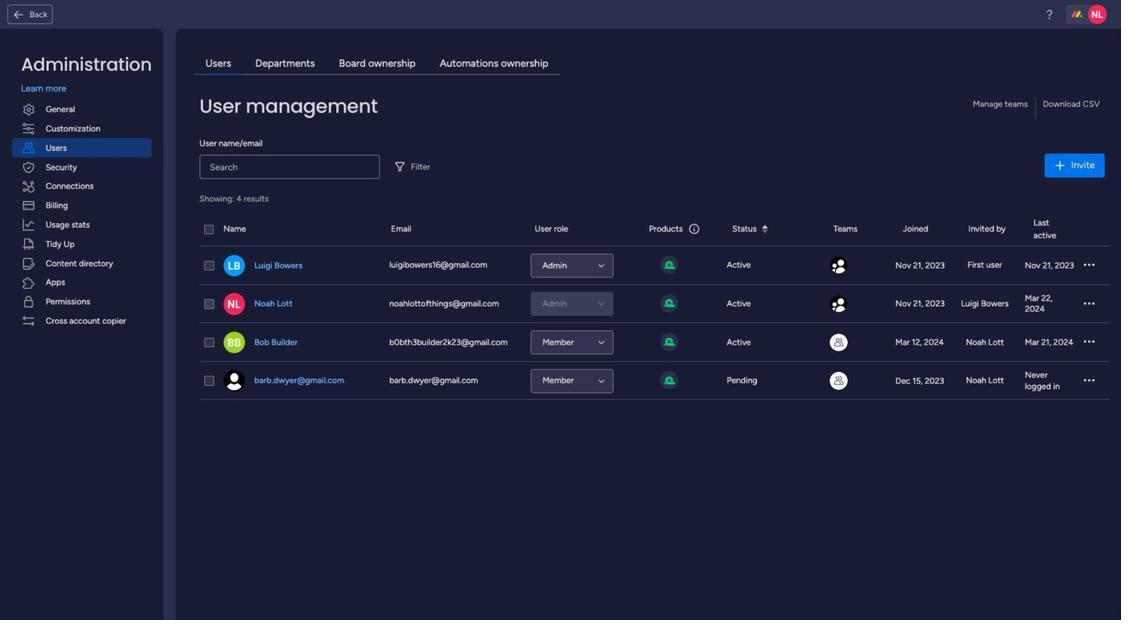 Task type: vqa. For each thing, say whether or not it's contained in the screenshot.
3rd v2 ellipsis icon from the bottom
yes



Task type: locate. For each thing, give the bounding box(es) containing it.
2 add or edit team image from the top
[[830, 296, 848, 313]]

4 add or edit team image from the top
[[830, 373, 848, 390]]

1 add or edit team image from the top
[[830, 257, 848, 275]]

add or edit team image for noah lott image
[[830, 296, 848, 313]]

2 row from the top
[[200, 247, 1110, 285]]

luigi bowers image
[[224, 255, 245, 277]]

v2 ellipsis image
[[1085, 299, 1095, 310], [1085, 337, 1095, 349]]

back to workspace image
[[13, 8, 25, 20]]

1 v2 ellipsis image from the top
[[1085, 260, 1095, 272]]

add or edit team image for luigi bowers image
[[830, 257, 848, 275]]

1 vertical spatial v2 ellipsis image
[[1085, 376, 1095, 387]]

0 vertical spatial v2 ellipsis image
[[1085, 299, 1095, 310]]

0 vertical spatial v2 ellipsis image
[[1085, 260, 1095, 272]]

v2 ellipsis image
[[1085, 260, 1095, 272], [1085, 376, 1095, 387]]

add or edit team image
[[830, 257, 848, 275], [830, 296, 848, 313], [830, 334, 848, 352], [830, 373, 848, 390]]

4 row from the top
[[200, 324, 1110, 362]]

noah lott image
[[224, 294, 245, 315]]

3 row from the top
[[200, 285, 1110, 324]]

1 row from the top
[[200, 213, 1110, 247]]

row
[[200, 213, 1110, 247], [200, 247, 1110, 285], [200, 285, 1110, 324], [200, 324, 1110, 362], [200, 362, 1110, 401]]

add or edit team image for the barb.dwyer@gmail.com icon
[[830, 373, 848, 390]]

1 v2 ellipsis image from the top
[[1085, 299, 1095, 310]]

row group
[[200, 247, 1110, 401]]

2 v2 ellipsis image from the top
[[1085, 376, 1095, 387]]

1 vertical spatial v2 ellipsis image
[[1085, 337, 1095, 349]]

grid
[[200, 213, 1110, 609]]

3 add or edit team image from the top
[[830, 334, 848, 352]]

2 v2 ellipsis image from the top
[[1085, 337, 1095, 349]]

v2 ellipsis image for the add or edit team image related to the barb.dwyer@gmail.com icon
[[1085, 376, 1095, 387]]

add or edit team image for bob builder image
[[830, 334, 848, 352]]



Task type: describe. For each thing, give the bounding box(es) containing it.
Search text field
[[200, 155, 380, 179]]

barb.dwyer@gmail.com image
[[224, 371, 245, 392]]

bob builder image
[[224, 332, 245, 354]]

noah lott image
[[1089, 5, 1108, 24]]

v2 ellipsis image for noah lott image
[[1085, 299, 1095, 310]]

5 row from the top
[[200, 362, 1110, 401]]

v2 ellipsis image for bob builder image
[[1085, 337, 1095, 349]]

v2 ellipsis image for the add or edit team image related to luigi bowers image
[[1085, 260, 1095, 272]]

help image
[[1044, 8, 1056, 20]]



